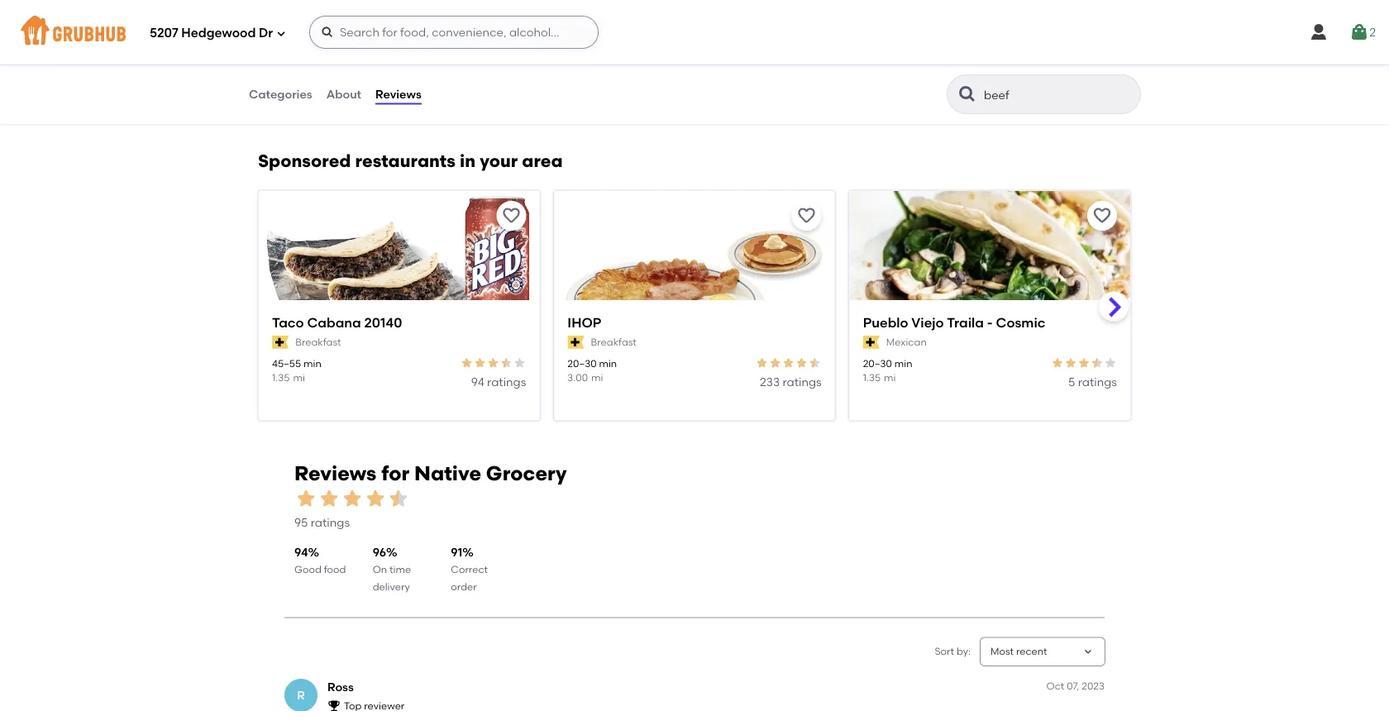 Task type: describe. For each thing, give the bounding box(es) containing it.
breakfast for taco cabana 20140
[[295, 336, 341, 348]]

pueblo viejo traila - cosmic logo image
[[850, 191, 1131, 329]]

20–30 for pueblo viejo traila - cosmic
[[863, 357, 892, 369]]

in
[[460, 150, 476, 171]]

save this restaurant button for traila
[[1088, 201, 1117, 230]]

94 for 94 ratings
[[471, 375, 484, 389]]

reviews for reviews for native grocery
[[294, 462, 377, 486]]

ratings for taco cabana 20140
[[487, 375, 526, 389]]

20140
[[364, 314, 402, 330]]

reviews button
[[375, 65, 422, 124]]

grocery
[[486, 462, 567, 486]]

by:
[[957, 646, 971, 658]]

taco cabana 20140 link
[[272, 313, 526, 332]]

94 good food
[[294, 545, 346, 576]]

5207 hedgewood dr
[[150, 26, 273, 41]]

svg image inside 2 button
[[1350, 22, 1370, 42]]

save this restaurant image for pueblo viejo traila - cosmic
[[1092, 206, 1112, 225]]

sponsored
[[258, 150, 351, 171]]

2 button
[[1350, 17, 1376, 47]]

mi for pueblo viejo traila - cosmic
[[884, 371, 896, 383]]

pueblo viejo traila - cosmic
[[863, 314, 1046, 330]]

ratings for pueblo viejo traila - cosmic
[[1078, 375, 1117, 389]]

5
[[1069, 375, 1075, 389]]

pueblo viejo traila - cosmic link
[[863, 313, 1117, 332]]

hedgewood
[[181, 26, 256, 41]]

most recent
[[991, 646, 1048, 658]]

94 for 94 good food
[[294, 545, 308, 559]]

on
[[373, 564, 387, 576]]

sort
[[935, 646, 954, 658]]

time
[[390, 564, 411, 576]]

save this restaurant image
[[797, 206, 817, 225]]

caret down icon image
[[1082, 645, 1095, 659]]

about
[[326, 87, 361, 101]]

96
[[373, 545, 386, 559]]

main navigation navigation
[[0, 0, 1389, 65]]

07,
[[1067, 680, 1080, 692]]

for
[[381, 462, 410, 486]]

ross
[[327, 680, 354, 694]]

1.35 for taco cabana 20140
[[272, 371, 290, 383]]

min for pueblo viejo traila - cosmic
[[895, 357, 913, 369]]

save this restaurant image for taco cabana 20140
[[501, 206, 521, 225]]

about button
[[326, 65, 362, 124]]

oct
[[1047, 680, 1065, 692]]

your
[[480, 150, 518, 171]]

correct
[[451, 564, 488, 576]]

cosmic
[[996, 314, 1046, 330]]

91 correct order
[[451, 545, 488, 592]]

subscription pass image for taco cabana 20140
[[272, 336, 289, 349]]

delivery
[[373, 580, 410, 592]]

recent
[[1016, 646, 1048, 658]]

2 save this restaurant button from the left
[[792, 201, 822, 230]]



Task type: vqa. For each thing, say whether or not it's contained in the screenshot.
the search icon
yes



Task type: locate. For each thing, give the bounding box(es) containing it.
native
[[414, 462, 481, 486]]

sort by:
[[935, 646, 971, 658]]

r
[[297, 688, 305, 702]]

subscription pass image down the taco
[[272, 336, 289, 349]]

save this restaurant image
[[501, 206, 521, 225], [1092, 206, 1112, 225]]

1 subscription pass image from the left
[[272, 336, 289, 349]]

2 horizontal spatial min
[[895, 357, 913, 369]]

min for taco cabana 20140
[[303, 357, 321, 369]]

breakfast for ihop
[[591, 336, 637, 348]]

0 horizontal spatial mi
[[293, 371, 305, 383]]

1 20–30 from the left
[[568, 357, 597, 369]]

1 horizontal spatial 1.35
[[863, 371, 881, 383]]

1 vertical spatial reviews
[[294, 462, 377, 486]]

ratings
[[487, 375, 526, 389], [783, 375, 822, 389], [1078, 375, 1117, 389], [311, 516, 350, 530]]

ihop
[[568, 314, 602, 330]]

mi inside 45–55 min 1.35 mi
[[293, 371, 305, 383]]

ratings right 233
[[783, 375, 822, 389]]

1.35 for pueblo viejo traila - cosmic
[[863, 371, 881, 383]]

ratings right 95
[[311, 516, 350, 530]]

save this restaurant button
[[496, 201, 526, 230], [792, 201, 822, 230], [1088, 201, 1117, 230]]

breakfast down cabana
[[295, 336, 341, 348]]

min down mexican
[[895, 357, 913, 369]]

20–30 min 1.35 mi
[[863, 357, 913, 383]]

oct 07, 2023
[[1047, 680, 1105, 692]]

subscription pass image for pueblo viejo traila - cosmic
[[863, 336, 880, 349]]

5207
[[150, 26, 178, 41]]

Search for food, convenience, alcohol... search field
[[309, 16, 599, 49]]

1 vertical spatial 94
[[294, 545, 308, 559]]

2 1.35 from the left
[[863, 371, 881, 383]]

3 subscription pass image from the left
[[863, 336, 880, 349]]

2 horizontal spatial subscription pass image
[[863, 336, 880, 349]]

min down the ihop
[[599, 357, 617, 369]]

traila
[[947, 314, 984, 330]]

0 horizontal spatial breakfast
[[295, 336, 341, 348]]

45–55 min 1.35 mi
[[272, 357, 321, 383]]

1 horizontal spatial mi
[[591, 371, 603, 383]]

94 ratings
[[471, 375, 526, 389]]

ihop link
[[568, 313, 822, 332]]

0 vertical spatial 94
[[471, 375, 484, 389]]

ratings left 3.00
[[487, 375, 526, 389]]

1 min from the left
[[303, 357, 321, 369]]

reviews
[[376, 87, 422, 101], [294, 462, 377, 486]]

94 inside 94 good food
[[294, 545, 308, 559]]

2 mi from the left
[[591, 371, 603, 383]]

-
[[987, 314, 993, 330]]

20–30 for ihop
[[568, 357, 597, 369]]

min
[[303, 357, 321, 369], [599, 357, 617, 369], [895, 357, 913, 369]]

0 horizontal spatial 1.35
[[272, 371, 290, 383]]

breakfast down the ihop
[[591, 336, 637, 348]]

1 save this restaurant button from the left
[[496, 201, 526, 230]]

Sort by: field
[[991, 645, 1048, 659]]

95 ratings
[[294, 516, 350, 530]]

min inside 45–55 min 1.35 mi
[[303, 357, 321, 369]]

5 ratings
[[1069, 375, 1117, 389]]

1.35 inside 20–30 min 1.35 mi
[[863, 371, 881, 383]]

1 horizontal spatial min
[[599, 357, 617, 369]]

0 horizontal spatial save this restaurant image
[[501, 206, 521, 225]]

2
[[1370, 25, 1376, 39]]

2 20–30 from the left
[[863, 357, 892, 369]]

3 min from the left
[[895, 357, 913, 369]]

min inside 20–30 min 1.35 mi
[[895, 357, 913, 369]]

sponsored restaurants in your area
[[258, 150, 563, 171]]

0 horizontal spatial 20–30
[[568, 357, 597, 369]]

min right 45–55
[[303, 357, 321, 369]]

svg image
[[1309, 22, 1329, 42], [1350, 22, 1370, 42], [321, 26, 334, 39], [276, 29, 286, 38]]

reviews inside reviews button
[[376, 87, 422, 101]]

1 horizontal spatial 94
[[471, 375, 484, 389]]

1 horizontal spatial save this restaurant image
[[1092, 206, 1112, 225]]

taco cabana 20140
[[272, 314, 402, 330]]

breakfast
[[295, 336, 341, 348], [591, 336, 637, 348]]

3.00
[[568, 371, 588, 383]]

subscription pass image for ihop
[[568, 336, 584, 349]]

mi for taco cabana 20140
[[293, 371, 305, 383]]

ratings right 5
[[1078, 375, 1117, 389]]

reviews for reviews
[[376, 87, 422, 101]]

categories button
[[248, 65, 313, 124]]

0 horizontal spatial save this restaurant button
[[496, 201, 526, 230]]

45–55
[[272, 357, 301, 369]]

2 save this restaurant image from the left
[[1092, 206, 1112, 225]]

0 horizontal spatial 94
[[294, 545, 308, 559]]

dr
[[259, 26, 273, 41]]

min inside 20–30 min 3.00 mi
[[599, 357, 617, 369]]

mi
[[293, 371, 305, 383], [591, 371, 603, 383], [884, 371, 896, 383]]

viejo
[[912, 314, 944, 330]]

restaurants
[[355, 150, 456, 171]]

cabana
[[307, 314, 361, 330]]

ratings for ihop
[[783, 375, 822, 389]]

1 horizontal spatial subscription pass image
[[568, 336, 584, 349]]

mexican
[[886, 336, 927, 348]]

233
[[760, 375, 780, 389]]

most
[[991, 646, 1014, 658]]

3 mi from the left
[[884, 371, 896, 383]]

1 1.35 from the left
[[272, 371, 290, 383]]

reviews up 95 ratings
[[294, 462, 377, 486]]

food
[[324, 564, 346, 576]]

2 horizontal spatial save this restaurant button
[[1088, 201, 1117, 230]]

1.35
[[272, 371, 290, 383], [863, 371, 881, 383]]

reviews for native grocery
[[294, 462, 567, 486]]

20–30 inside 20–30 min 3.00 mi
[[568, 357, 597, 369]]

0 horizontal spatial subscription pass image
[[272, 336, 289, 349]]

order
[[451, 580, 477, 592]]

20–30 up 3.00
[[568, 357, 597, 369]]

96 on time delivery
[[373, 545, 411, 592]]

1.35 down pueblo
[[863, 371, 881, 383]]

search icon image
[[958, 84, 978, 104]]

1 horizontal spatial save this restaurant button
[[792, 201, 822, 230]]

pueblo
[[863, 314, 909, 330]]

0 horizontal spatial min
[[303, 357, 321, 369]]

good
[[294, 564, 322, 576]]

94
[[471, 375, 484, 389], [294, 545, 308, 559]]

1.35 down 45–55
[[272, 371, 290, 383]]

reviews right about
[[376, 87, 422, 101]]

20–30 inside 20–30 min 1.35 mi
[[863, 357, 892, 369]]

3 save this restaurant button from the left
[[1088, 201, 1117, 230]]

1 mi from the left
[[293, 371, 305, 383]]

2 min from the left
[[599, 357, 617, 369]]

subscription pass image
[[272, 336, 289, 349], [568, 336, 584, 349], [863, 336, 880, 349]]

1 horizontal spatial breakfast
[[591, 336, 637, 348]]

1 horizontal spatial 20–30
[[863, 357, 892, 369]]

star icon image
[[460, 356, 473, 369], [473, 356, 487, 369], [487, 356, 500, 369], [500, 356, 513, 369], [500, 356, 513, 369], [513, 356, 526, 369], [756, 356, 769, 369], [769, 356, 782, 369], [782, 356, 795, 369], [795, 356, 809, 369], [809, 356, 822, 369], [809, 356, 822, 369], [1051, 356, 1064, 369], [1064, 356, 1078, 369], [1078, 356, 1091, 369], [1091, 356, 1104, 369], [1091, 356, 1104, 369], [1104, 356, 1117, 369], [294, 487, 318, 510], [318, 487, 341, 510], [341, 487, 364, 510], [364, 487, 387, 510], [387, 487, 410, 510], [387, 487, 410, 510]]

save this restaurant button for 20140
[[496, 201, 526, 230]]

mi down 45–55
[[293, 371, 305, 383]]

subscription pass image down pueblo
[[863, 336, 880, 349]]

taco cabana 20140 logo image
[[259, 191, 539, 329]]

Search Native Grocery search field
[[982, 87, 1109, 103]]

2 horizontal spatial mi
[[884, 371, 896, 383]]

1 save this restaurant image from the left
[[501, 206, 521, 225]]

2 breakfast from the left
[[591, 336, 637, 348]]

subscription pass image down the ihop
[[568, 336, 584, 349]]

20–30 min 3.00 mi
[[568, 357, 617, 383]]

1 breakfast from the left
[[295, 336, 341, 348]]

categories
[[249, 87, 312, 101]]

trophy icon image
[[327, 699, 341, 711]]

2023
[[1082, 680, 1105, 692]]

mi inside 20–30 min 1.35 mi
[[884, 371, 896, 383]]

mi inside 20–30 min 3.00 mi
[[591, 371, 603, 383]]

20–30
[[568, 357, 597, 369], [863, 357, 892, 369]]

area
[[522, 150, 563, 171]]

mi right 3.00
[[591, 371, 603, 383]]

mi down mexican
[[884, 371, 896, 383]]

mi for ihop
[[591, 371, 603, 383]]

2 subscription pass image from the left
[[568, 336, 584, 349]]

min for ihop
[[599, 357, 617, 369]]

0 vertical spatial reviews
[[376, 87, 422, 101]]

233 ratings
[[760, 375, 822, 389]]

95
[[294, 516, 308, 530]]

91
[[451, 545, 462, 559]]

20–30 down mexican
[[863, 357, 892, 369]]

taco
[[272, 314, 304, 330]]

ihop logo image
[[554, 191, 835, 329]]

1.35 inside 45–55 min 1.35 mi
[[272, 371, 290, 383]]



